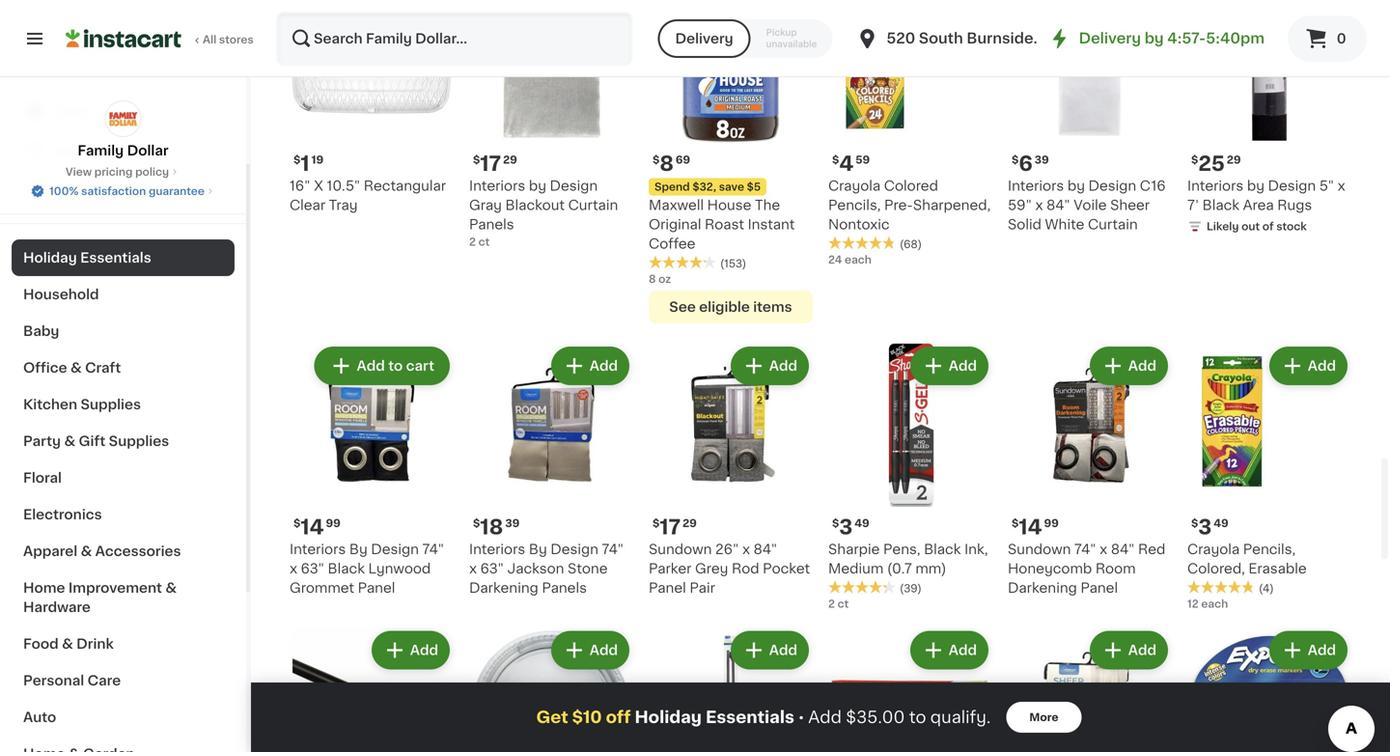 Task type: locate. For each thing, give the bounding box(es) containing it.
1 horizontal spatial 49
[[1214, 518, 1229, 529]]

2 horizontal spatial 74"
[[1075, 543, 1097, 556]]

add to cart button
[[316, 349, 448, 383]]

1 vertical spatial holiday
[[635, 709, 702, 726]]

$ left 19
[[294, 154, 301, 165]]

1 74" from the left
[[422, 543, 444, 556]]

by up the grommet
[[349, 543, 368, 556]]

darkening down honeycomb
[[1008, 581, 1077, 595]]

supplies down the craft
[[81, 398, 141, 411]]

area
[[1243, 198, 1274, 212]]

sundown inside sundown 74" x 84" red honeycomb room darkening panel
[[1008, 543, 1071, 556]]

$ 17 29 up parker
[[653, 517, 697, 537]]

14 for sundown
[[1019, 517, 1042, 537]]

2 $ 3 49 from the left
[[1192, 517, 1229, 537]]

1 horizontal spatial ct
[[838, 599, 849, 609]]

84" for 17
[[754, 543, 778, 556]]

1 horizontal spatial 29
[[683, 518, 697, 529]]

view pricing policy
[[66, 167, 169, 177]]

accessories
[[95, 545, 181, 558]]

39 right 18
[[505, 518, 520, 529]]

x up room
[[1100, 543, 1108, 556]]

39 inside $ 6 39
[[1035, 154, 1049, 165]]

food & drink
[[23, 637, 114, 651]]

1 vertical spatial 17
[[660, 517, 681, 537]]

29 for interiors by design gray blackout curtain panels
[[503, 154, 517, 165]]

1 vertical spatial 39
[[505, 518, 520, 529]]

0 horizontal spatial 3
[[839, 517, 853, 537]]

$ up the grommet
[[294, 518, 301, 529]]

red
[[1138, 543, 1166, 556]]

1 horizontal spatial by
[[529, 543, 547, 556]]

by inside the interiors by design 74" x 63" black lynwood grommet panel
[[349, 543, 368, 556]]

0 horizontal spatial panels
[[469, 218, 514, 231]]

pencils, up erasable
[[1243, 543, 1296, 556]]

14 for interiors
[[301, 517, 324, 537]]

1 horizontal spatial to
[[909, 709, 926, 726]]

$ 14 99 up the grommet
[[294, 517, 341, 537]]

39 for 18
[[505, 518, 520, 529]]

1 horizontal spatial 63"
[[480, 562, 504, 576]]

$ 3 49 for sharpie
[[832, 517, 870, 537]]

1 horizontal spatial 2
[[828, 599, 835, 609]]

curtain down "sheer"
[[1088, 218, 1138, 231]]

black up the grommet
[[328, 562, 365, 576]]

0 horizontal spatial 39
[[505, 518, 520, 529]]

1 vertical spatial panels
[[542, 581, 587, 595]]

ct down "medium" at bottom
[[838, 599, 849, 609]]

delivery for delivery by 4:57-5:40pm
[[1079, 31, 1141, 45]]

cart
[[406, 359, 435, 373]]

crayola up colored,
[[1188, 543, 1240, 556]]

74" up room
[[1075, 543, 1097, 556]]

crayola for 3
[[1188, 543, 1240, 556]]

2 vertical spatial black
[[328, 562, 365, 576]]

ct inside the interiors by design gray blackout curtain panels 2 ct
[[479, 237, 490, 247]]

by inside "interiors by design 74" x 63" jackson stone darkening panels"
[[529, 543, 547, 556]]

sharpie pens, black ink, medium (0.7 mm)
[[828, 543, 988, 576]]

by up jackson
[[529, 543, 547, 556]]

2 3 from the left
[[1199, 517, 1212, 537]]

panel
[[358, 581, 395, 595], [649, 581, 686, 595], [1081, 581, 1118, 595]]

1 vertical spatial curtain
[[1088, 218, 1138, 231]]

coffee
[[649, 237, 696, 251]]

1 horizontal spatial darkening
[[1008, 581, 1077, 595]]

& for accessories
[[81, 545, 92, 558]]

0 vertical spatial panels
[[469, 218, 514, 231]]

12 each
[[1188, 599, 1229, 609]]

instant
[[748, 218, 795, 231]]

2 horizontal spatial black
[[1203, 198, 1240, 212]]

1 horizontal spatial delivery
[[1079, 31, 1141, 45]]

add inside button
[[357, 359, 385, 373]]

by left 4:57-
[[1145, 31, 1164, 45]]

more
[[1030, 712, 1059, 723]]

household link
[[12, 276, 235, 313]]

84" up white
[[1047, 198, 1071, 212]]

supplies
[[81, 398, 141, 411], [109, 435, 169, 448]]

74" for 14
[[422, 543, 444, 556]]

service type group
[[658, 19, 833, 58]]

1 14 from the left
[[301, 517, 324, 537]]

29 inside the $ 25 29
[[1227, 154, 1241, 165]]

interiors down $ 18 39
[[469, 543, 526, 556]]

design for 25
[[1268, 179, 1316, 193]]

rod
[[732, 562, 760, 576]]

pencils, up nontoxic
[[828, 198, 881, 212]]

1 49 from the left
[[855, 518, 870, 529]]

gray
[[469, 198, 502, 212]]

design up blackout
[[550, 179, 598, 193]]

1 63" from the left
[[301, 562, 324, 576]]

63" inside "interiors by design 74" x 63" jackson stone darkening panels"
[[480, 562, 504, 576]]

x right 5"
[[1338, 179, 1346, 193]]

0 vertical spatial crayola
[[828, 179, 881, 193]]

1 horizontal spatial pencils,
[[1243, 543, 1296, 556]]

17 up parker
[[660, 517, 681, 537]]

0 horizontal spatial 8
[[649, 274, 656, 284]]

0 vertical spatial essentials
[[80, 251, 151, 265]]

0 horizontal spatial by
[[349, 543, 368, 556]]

panels down gray
[[469, 218, 514, 231]]

design up the stone
[[551, 543, 599, 556]]

1 horizontal spatial essentials
[[706, 709, 795, 726]]

auto
[[23, 711, 56, 724]]

3 74" from the left
[[1075, 543, 1097, 556]]

2 darkening from the left
[[1008, 581, 1077, 595]]

crayola inside the crayola colored pencils, pre-sharpened, nontoxic
[[828, 179, 881, 193]]

essentials left •
[[706, 709, 795, 726]]

0 horizontal spatial pencils,
[[828, 198, 881, 212]]

home
[[23, 581, 65, 595]]

home improvement & hardware
[[23, 581, 177, 614]]

$ up colored,
[[1192, 518, 1199, 529]]

0 horizontal spatial panel
[[358, 581, 395, 595]]

policy
[[135, 167, 169, 177]]

1 vertical spatial ct
[[838, 599, 849, 609]]

1 vertical spatial crayola
[[1188, 543, 1240, 556]]

pricing
[[94, 167, 133, 177]]

84" up room
[[1111, 543, 1135, 556]]

interiors inside interiors by design 5" x 7' black area rugs
[[1188, 179, 1244, 193]]

sundown inside sundown 26" x 84" parker grey rod pocket panel pair
[[649, 543, 712, 556]]

all stores
[[203, 34, 254, 45]]

49 up crayola pencils, colored, erasable
[[1214, 518, 1229, 529]]

panels down the stone
[[542, 581, 587, 595]]

29 right '25'
[[1227, 154, 1241, 165]]

product group
[[290, 0, 454, 215], [469, 0, 633, 250], [649, 0, 813, 323], [1188, 0, 1352, 238], [290, 343, 454, 598], [469, 343, 633, 598], [649, 343, 813, 598], [828, 343, 993, 612], [1008, 343, 1172, 598], [1188, 343, 1352, 612], [290, 627, 454, 752], [469, 627, 633, 752], [649, 627, 813, 752], [828, 627, 993, 752], [1008, 627, 1172, 752], [1188, 627, 1352, 752]]

1 horizontal spatial crayola
[[1188, 543, 1240, 556]]

$ up gray
[[473, 154, 480, 165]]

1 horizontal spatial sundown
[[1008, 543, 1071, 556]]

$ inside $ 6 39
[[1012, 154, 1019, 165]]

personal care link
[[12, 662, 235, 699]]

each for 3
[[1202, 599, 1229, 609]]

sundown
[[649, 543, 712, 556], [1008, 543, 1071, 556]]

eligible
[[699, 300, 750, 314]]

7'
[[1188, 198, 1199, 212]]

1 vertical spatial pencils,
[[1243, 543, 1296, 556]]

kitchen supplies link
[[12, 386, 235, 423]]

party & gift supplies link
[[12, 423, 235, 460]]

$ 17 29 up gray
[[473, 154, 517, 174]]

Search field
[[278, 14, 631, 64]]

29 up parker
[[683, 518, 697, 529]]

$ for interiors by design 74" x 63" black lynwood grommet panel
[[294, 518, 301, 529]]

family dollar logo image
[[105, 100, 141, 137]]

1 $ 14 99 from the left
[[294, 517, 341, 537]]

0 vertical spatial 2
[[469, 237, 476, 247]]

1 panel from the left
[[358, 581, 395, 595]]

0 horizontal spatial 17
[[480, 154, 501, 174]]

personal care
[[23, 674, 121, 688]]

x inside interiors by design c16 59" x 84" voile sheer solid white curtain
[[1036, 198, 1043, 212]]

1 vertical spatial $ 17 29
[[653, 517, 697, 537]]

interiors
[[469, 179, 526, 193], [1008, 179, 1064, 193], [1188, 179, 1244, 193], [290, 543, 346, 556], [469, 543, 526, 556]]

office & craft link
[[12, 350, 235, 386]]

holiday up household
[[23, 251, 77, 265]]

1 vertical spatial essentials
[[706, 709, 795, 726]]

interiors by design c16 59" x 84" voile sheer solid white curtain
[[1008, 179, 1166, 231]]

design inside "interiors by design 74" x 63" jackson stone darkening panels"
[[551, 543, 599, 556]]

1 horizontal spatial each
[[1202, 599, 1229, 609]]

interiors up gray
[[469, 179, 526, 193]]

0 vertical spatial black
[[1203, 198, 1240, 212]]

1 horizontal spatial 14
[[1019, 517, 1042, 537]]

$ for interiors by design 5" x 7' black area rugs
[[1192, 154, 1199, 165]]

$ for sharpie pens, black ink, medium (0.7 mm)
[[832, 518, 839, 529]]

x inside "interiors by design 74" x 63" jackson stone darkening panels"
[[469, 562, 477, 576]]

x down $ 18 39
[[469, 562, 477, 576]]

auto link
[[12, 699, 235, 736]]

39 inside $ 18 39
[[505, 518, 520, 529]]

0 horizontal spatial holiday
[[23, 251, 77, 265]]

& for drink
[[62, 637, 73, 651]]

(39)
[[900, 583, 922, 594]]

interiors inside "interiors by design 74" x 63" jackson stone darkening panels"
[[469, 543, 526, 556]]

interiors down the $ 25 29 on the right top
[[1188, 179, 1244, 193]]

delivery by 4:57-5:40pm link
[[1048, 27, 1265, 50]]

$ 1 19
[[294, 154, 324, 174]]

items
[[753, 300, 792, 314]]

0 horizontal spatial curtain
[[568, 198, 618, 212]]

panel inside sundown 26" x 84" parker grey rod pocket panel pair
[[649, 581, 686, 595]]

2 14 from the left
[[1019, 517, 1042, 537]]

1 horizontal spatial curtain
[[1088, 218, 1138, 231]]

84" inside sundown 74" x 84" red honeycomb room darkening panel
[[1111, 543, 1135, 556]]

design inside interiors by design 5" x 7' black area rugs
[[1268, 179, 1316, 193]]

pencils, inside crayola pencils, colored, erasable
[[1243, 543, 1296, 556]]

holiday right off
[[635, 709, 702, 726]]

(153)
[[720, 258, 747, 269]]

pair
[[690, 581, 715, 595]]

likely out of stock
[[1207, 221, 1307, 232]]

$ up honeycomb
[[1012, 518, 1019, 529]]

crayola down $ 4 59
[[828, 179, 881, 193]]

14 up honeycomb
[[1019, 517, 1042, 537]]

0 horizontal spatial 14
[[301, 517, 324, 537]]

supplies up floral "link"
[[109, 435, 169, 448]]

0 vertical spatial curtain
[[568, 198, 618, 212]]

design up "sheer"
[[1089, 179, 1137, 193]]

1 horizontal spatial $ 14 99
[[1012, 517, 1059, 537]]

panel down lynwood
[[358, 581, 395, 595]]

74" for 18
[[602, 543, 624, 556]]

0 vertical spatial pencils,
[[828, 198, 881, 212]]

2 63" from the left
[[480, 562, 504, 576]]

0 vertical spatial each
[[845, 254, 872, 265]]

2 74" from the left
[[602, 543, 624, 556]]

crayola pencils, colored, erasable
[[1188, 543, 1307, 576]]

1 horizontal spatial 84"
[[1047, 198, 1071, 212]]

2 99 from the left
[[1044, 518, 1059, 529]]

the
[[755, 198, 780, 212]]

curtain
[[568, 198, 618, 212], [1088, 218, 1138, 231]]

design up lynwood
[[371, 543, 419, 556]]

1 horizontal spatial holiday
[[635, 709, 702, 726]]

stone
[[568, 562, 608, 576]]

2 horizontal spatial 84"
[[1111, 543, 1135, 556]]

delivery by 4:57-5:40pm
[[1079, 31, 1265, 45]]

maxwell
[[649, 198, 704, 212]]

$ for spend $32, save $5
[[653, 154, 660, 165]]

each right 12
[[1202, 599, 1229, 609]]

$ inside $ 1 19
[[294, 154, 301, 165]]

$ up "interiors by design 74" x 63" jackson stone darkening panels"
[[473, 518, 480, 529]]

crayola
[[828, 179, 881, 193], [1188, 543, 1240, 556]]

by inside interiors by design c16 59" x 84" voile sheer solid white curtain
[[1068, 179, 1085, 193]]

& left the craft
[[70, 361, 82, 375]]

4
[[839, 154, 854, 174]]

49 up sharpie
[[855, 518, 870, 529]]

0 vertical spatial ct
[[479, 237, 490, 247]]

2 $ 14 99 from the left
[[1012, 517, 1059, 537]]

electronics
[[23, 508, 102, 521]]

sundown for 17
[[649, 543, 712, 556]]

2 down "medium" at bottom
[[828, 599, 835, 609]]

49
[[855, 518, 870, 529], [1214, 518, 1229, 529]]

17 up gray
[[480, 154, 501, 174]]

84" inside sundown 26" x 84" parker grey rod pocket panel pair
[[754, 543, 778, 556]]

63" for 14
[[301, 562, 324, 576]]

None search field
[[276, 12, 633, 66]]

74" inside the interiors by design 74" x 63" black lynwood grommet panel
[[422, 543, 444, 556]]

black inside interiors by design 5" x 7' black area rugs
[[1203, 198, 1240, 212]]

& left gift
[[64, 435, 75, 448]]

sundown up honeycomb
[[1008, 543, 1071, 556]]

84" inside interiors by design c16 59" x 84" voile sheer solid white curtain
[[1047, 198, 1071, 212]]

shop
[[54, 105, 90, 119]]

& down accessories
[[165, 581, 177, 595]]

0 horizontal spatial 74"
[[422, 543, 444, 556]]

by inside the interiors by design gray blackout curtain panels 2 ct
[[529, 179, 547, 193]]

3 for sharpie
[[839, 517, 853, 537]]

$ left 59
[[832, 154, 839, 165]]

1 horizontal spatial 3
[[1199, 517, 1212, 537]]

8
[[660, 154, 674, 174], [649, 274, 656, 284]]

interiors down $ 6 39
[[1008, 179, 1064, 193]]

black up mm)
[[924, 543, 961, 556]]

63" down 18
[[480, 562, 504, 576]]

by up area
[[1247, 179, 1265, 193]]

1 horizontal spatial 17
[[660, 517, 681, 537]]

100% satisfaction guarantee button
[[30, 180, 216, 199]]

office
[[23, 361, 67, 375]]

erasable
[[1249, 562, 1307, 576]]

2 inside the interiors by design gray blackout curtain panels 2 ct
[[469, 237, 476, 247]]

interiors inside the interiors by design 74" x 63" black lynwood grommet panel
[[290, 543, 346, 556]]

x up the grommet
[[290, 562, 297, 576]]

to
[[388, 359, 403, 373], [909, 709, 926, 726]]

0 horizontal spatial sundown
[[649, 543, 712, 556]]

by for gray
[[529, 179, 547, 193]]

1 vertical spatial supplies
[[109, 435, 169, 448]]

0 horizontal spatial crayola
[[828, 179, 881, 193]]

$ inside $ 8 69
[[653, 154, 660, 165]]

x right 26"
[[743, 543, 750, 556]]

1 horizontal spatial $ 17 29
[[653, 517, 697, 537]]

view pricing policy link
[[66, 164, 181, 180]]

84" for 14
[[1111, 543, 1135, 556]]

49 for crayola
[[1214, 518, 1229, 529]]

grommet
[[290, 581, 354, 595]]

2 down gray
[[469, 237, 476, 247]]

to left cart
[[388, 359, 403, 373]]

5:40pm
[[1206, 31, 1265, 45]]

1 darkening from the left
[[469, 581, 539, 595]]

2 panel from the left
[[649, 581, 686, 595]]

interiors by design gray blackout curtain panels 2 ct
[[469, 179, 618, 247]]

$ for sundown 74" x 84" red honeycomb room darkening panel
[[1012, 518, 1019, 529]]

pencils, inside the crayola colored pencils, pre-sharpened, nontoxic
[[828, 198, 881, 212]]

1 $ 3 49 from the left
[[832, 517, 870, 537]]

$ for crayola pencils, colored, erasable
[[1192, 518, 1199, 529]]

0 horizontal spatial black
[[328, 562, 365, 576]]

$ up sharpie
[[832, 518, 839, 529]]

by up voile on the right of page
[[1068, 179, 1085, 193]]

1 horizontal spatial panel
[[649, 581, 686, 595]]

interiors inside interiors by design c16 59" x 84" voile sheer solid white curtain
[[1008, 179, 1064, 193]]

0 vertical spatial 39
[[1035, 154, 1049, 165]]

treatment tracker modal dialog
[[251, 683, 1390, 752]]

$ up the 59"
[[1012, 154, 1019, 165]]

$ left 69
[[653, 154, 660, 165]]

1 horizontal spatial 74"
[[602, 543, 624, 556]]

0 vertical spatial $ 17 29
[[473, 154, 517, 174]]

0 horizontal spatial 29
[[503, 154, 517, 165]]

curtain inside the interiors by design gray blackout curtain panels 2 ct
[[568, 198, 618, 212]]

design up rugs at top
[[1268, 179, 1316, 193]]

panels inside the interiors by design gray blackout curtain panels 2 ct
[[469, 218, 514, 231]]

family dollar link
[[78, 100, 169, 160]]

0 horizontal spatial darkening
[[469, 581, 539, 595]]

interiors up the grommet
[[290, 543, 346, 556]]

3 up colored,
[[1199, 517, 1212, 537]]

1 99 from the left
[[326, 518, 341, 529]]

18
[[480, 517, 503, 537]]

$ inside the $ 25 29
[[1192, 154, 1199, 165]]

add button
[[553, 349, 628, 383], [733, 349, 807, 383], [912, 349, 987, 383], [1092, 349, 1166, 383], [1271, 349, 1346, 383], [373, 633, 448, 668], [553, 633, 628, 668], [733, 633, 807, 668], [912, 633, 987, 668], [1092, 633, 1166, 668], [1271, 633, 1346, 668]]

$ 14 99 up honeycomb
[[1012, 517, 1059, 537]]

black inside the interiors by design 74" x 63" black lynwood grommet panel
[[328, 562, 365, 576]]

2 49 from the left
[[1214, 518, 1229, 529]]

49 for sharpie
[[855, 518, 870, 529]]

each right 24
[[845, 254, 872, 265]]

0 horizontal spatial $ 17 29
[[473, 154, 517, 174]]

more button
[[1007, 702, 1082, 733]]

interiors for 25
[[1188, 179, 1244, 193]]

& right apparel
[[81, 545, 92, 558]]

$ 17 29 for interiors by design gray blackout curtain panels
[[473, 154, 517, 174]]

$ inside $ 4 59
[[832, 154, 839, 165]]

0 vertical spatial to
[[388, 359, 403, 373]]

interiors inside the interiors by design gray blackout curtain panels 2 ct
[[469, 179, 526, 193]]

view
[[66, 167, 92, 177]]

crayola inside crayola pencils, colored, erasable
[[1188, 543, 1240, 556]]

74" inside "interiors by design 74" x 63" jackson stone darkening panels"
[[602, 543, 624, 556]]

by for 5:40pm
[[1145, 31, 1164, 45]]

x right the 59"
[[1036, 198, 1043, 212]]

panel for 14
[[1081, 581, 1118, 595]]

sundown up parker
[[649, 543, 712, 556]]

ct down gray
[[479, 237, 490, 247]]

by up blackout
[[529, 179, 547, 193]]

0 horizontal spatial 84"
[[754, 543, 778, 556]]

design inside interiors by design c16 59" x 84" voile sheer solid white curtain
[[1089, 179, 1137, 193]]

$ 3 49 up sharpie
[[832, 517, 870, 537]]

1 vertical spatial to
[[909, 709, 926, 726]]

63" up the grommet
[[301, 562, 324, 576]]

darkening down jackson
[[469, 581, 539, 595]]

black up likely
[[1203, 198, 1240, 212]]

delivery inside button
[[675, 32, 734, 45]]

panel down parker
[[649, 581, 686, 595]]

14 up the grommet
[[301, 517, 324, 537]]

1 horizontal spatial 99
[[1044, 518, 1059, 529]]

$ up "7'"
[[1192, 154, 1199, 165]]

1 sundown from the left
[[649, 543, 712, 556]]

39 for 6
[[1035, 154, 1049, 165]]

0 horizontal spatial ct
[[479, 237, 490, 247]]

1 horizontal spatial panels
[[542, 581, 587, 595]]

$ inside $ 18 39
[[473, 518, 480, 529]]

2 horizontal spatial 29
[[1227, 154, 1241, 165]]

2 horizontal spatial panel
[[1081, 581, 1118, 595]]

1 horizontal spatial black
[[924, 543, 961, 556]]

1 vertical spatial each
[[1202, 599, 1229, 609]]

$ 4 59
[[832, 154, 870, 174]]

0 horizontal spatial $ 3 49
[[832, 517, 870, 537]]

0 horizontal spatial 99
[[326, 518, 341, 529]]

0 horizontal spatial $ 14 99
[[294, 517, 341, 537]]

tray
[[329, 198, 358, 212]]

panel down room
[[1081, 581, 1118, 595]]

to right $35.00
[[909, 709, 926, 726]]

1 3 from the left
[[839, 517, 853, 537]]

product group containing 25
[[1188, 0, 1352, 238]]

sundown for 14
[[1008, 543, 1071, 556]]

4:57-
[[1168, 31, 1206, 45]]

$ 3 49
[[832, 517, 870, 537], [1192, 517, 1229, 537]]

$5
[[747, 182, 761, 192]]

0 horizontal spatial to
[[388, 359, 403, 373]]

0 horizontal spatial 2
[[469, 237, 476, 247]]

holiday essentials link
[[12, 239, 235, 276]]

curtain right blackout
[[568, 198, 618, 212]]

ct
[[479, 237, 490, 247], [838, 599, 849, 609]]

$ up parker
[[653, 518, 660, 529]]

0 horizontal spatial essentials
[[80, 251, 151, 265]]

black for 25
[[1203, 198, 1240, 212]]

& right food
[[62, 637, 73, 651]]

each
[[845, 254, 872, 265], [1202, 599, 1229, 609]]

& inside home improvement & hardware
[[165, 581, 177, 595]]

1 horizontal spatial 8
[[660, 154, 674, 174]]

1 horizontal spatial 39
[[1035, 154, 1049, 165]]

$ 8 69
[[653, 154, 690, 174]]

39 right 6
[[1035, 154, 1049, 165]]

3 panel from the left
[[1081, 581, 1118, 595]]

3 up sharpie
[[839, 517, 853, 537]]

29 up blackout
[[503, 154, 517, 165]]

panel inside sundown 74" x 84" red honeycomb room darkening panel
[[1081, 581, 1118, 595]]

1 vertical spatial black
[[924, 543, 961, 556]]

$ for crayola colored pencils, pre-sharpened, nontoxic
[[832, 154, 839, 165]]

0 horizontal spatial 49
[[855, 518, 870, 529]]

$ 17 29
[[473, 154, 517, 174], [653, 517, 697, 537]]

520 south burnside avenue
[[887, 31, 1093, 45]]

99 up the interiors by design 74" x 63" black lynwood grommet panel
[[326, 518, 341, 529]]

$ 3 49 up colored,
[[1192, 517, 1229, 537]]

1 by from the left
[[349, 543, 368, 556]]

0 horizontal spatial each
[[845, 254, 872, 265]]

0 horizontal spatial delivery
[[675, 32, 734, 45]]

0 horizontal spatial 63"
[[301, 562, 324, 576]]

by inside the delivery by 4:57-5:40pm link
[[1145, 31, 1164, 45]]

0 vertical spatial holiday
[[23, 251, 77, 265]]

design inside the interiors by design 74" x 63" black lynwood grommet panel
[[371, 543, 419, 556]]

99 up honeycomb
[[1044, 518, 1059, 529]]

rectangular
[[364, 179, 446, 193]]

74" up lynwood
[[422, 543, 444, 556]]

1 horizontal spatial $ 3 49
[[1192, 517, 1229, 537]]

by inside interiors by design 5" x 7' black area rugs
[[1247, 179, 1265, 193]]

99 for interiors
[[326, 518, 341, 529]]

63" inside the interiors by design 74" x 63" black lynwood grommet panel
[[301, 562, 324, 576]]

parker
[[649, 562, 692, 576]]

food & drink link
[[12, 626, 235, 662]]

74" up the stone
[[602, 543, 624, 556]]

29 for interiors by design 5" x 7' black area rugs
[[1227, 154, 1241, 165]]

0 vertical spatial 17
[[480, 154, 501, 174]]

1 vertical spatial 2
[[828, 599, 835, 609]]

8 left 'oz'
[[649, 274, 656, 284]]

8 left 69
[[660, 154, 674, 174]]

delivery for delivery
[[675, 32, 734, 45]]

2 by from the left
[[529, 543, 547, 556]]

2 sundown from the left
[[1008, 543, 1071, 556]]



Task type: vqa. For each thing, say whether or not it's contained in the screenshot.
the free within the 'treatment tracker modal' dialog
no



Task type: describe. For each thing, give the bounding box(es) containing it.
to inside treatment tracker modal dialog
[[909, 709, 926, 726]]

100% satisfaction guarantee
[[49, 186, 205, 197]]

shop link
[[12, 93, 235, 131]]

x inside interiors by design 5" x 7' black area rugs
[[1338, 179, 1346, 193]]

interiors by design 74" x 63" black lynwood grommet panel
[[290, 543, 444, 595]]

& for craft
[[70, 361, 82, 375]]

craft
[[85, 361, 121, 375]]

$10
[[572, 709, 602, 726]]

sundown 26" x 84" parker grey rod pocket panel pair
[[649, 543, 810, 595]]

16" x 10.5" rectangular clear tray
[[290, 179, 446, 212]]

white
[[1045, 218, 1085, 231]]

curtain inside interiors by design c16 59" x 84" voile sheer solid white curtain
[[1088, 218, 1138, 231]]

apparel
[[23, 545, 77, 558]]

add to cart
[[357, 359, 435, 373]]

by for 5"
[[1247, 179, 1265, 193]]

colored
[[884, 179, 939, 193]]

69
[[676, 154, 690, 165]]

add inside treatment tracker modal dialog
[[808, 709, 842, 726]]

$ for interiors by design c16 59" x 84" voile sheer solid white curtain
[[1012, 154, 1019, 165]]

floral link
[[12, 460, 235, 496]]

product group containing 8
[[649, 0, 813, 323]]

3 for crayola
[[1199, 517, 1212, 537]]

black inside sharpie pens, black ink, medium (0.7 mm)
[[924, 543, 961, 556]]

pens,
[[884, 543, 921, 556]]

x
[[314, 179, 323, 193]]

of
[[1263, 221, 1274, 232]]

12
[[1188, 599, 1199, 609]]

25
[[1199, 154, 1225, 174]]

26"
[[716, 543, 739, 556]]

by for c16
[[1068, 179, 1085, 193]]

instacart logo image
[[66, 27, 182, 50]]

see
[[669, 300, 696, 314]]

holiday essentials
[[23, 251, 151, 265]]

(68)
[[900, 239, 922, 250]]

product group containing 18
[[469, 343, 633, 598]]

lynwood
[[368, 562, 431, 576]]

sheer
[[1111, 198, 1150, 212]]

29 for sundown 26" x 84" parker grey rod pocket panel pair
[[683, 518, 697, 529]]

family
[[78, 144, 124, 157]]

off
[[606, 709, 631, 726]]

oz
[[659, 274, 671, 284]]

17 for sundown 26" x 84" parker grey rod pocket panel pair
[[660, 517, 681, 537]]

•
[[798, 710, 805, 725]]

$ 18 39
[[473, 517, 520, 537]]

kitchen
[[23, 398, 77, 411]]

0 vertical spatial 8
[[660, 154, 674, 174]]

darkening inside "interiors by design 74" x 63" jackson stone darkening panels"
[[469, 581, 539, 595]]

satisfaction
[[81, 186, 146, 197]]

improvement
[[68, 581, 162, 595]]

$ 17 29 for sundown 26" x 84" parker grey rod pocket panel pair
[[653, 517, 697, 537]]

panel inside the interiors by design 74" x 63" black lynwood grommet panel
[[358, 581, 395, 595]]

apparel & accessories
[[23, 545, 181, 558]]

5"
[[1320, 179, 1335, 193]]

out
[[1242, 221, 1260, 232]]

essentials inside treatment tracker modal dialog
[[706, 709, 795, 726]]

by for 14
[[349, 543, 368, 556]]

holiday inside treatment tracker modal dialog
[[635, 709, 702, 726]]

$ for interiors by design 74" x 63" jackson stone darkening panels
[[473, 518, 480, 529]]

electronics link
[[12, 496, 235, 533]]

$ 14 99 for sundown
[[1012, 517, 1059, 537]]

pre-
[[885, 198, 913, 212]]

panels inside "interiors by design 74" x 63" jackson stone darkening panels"
[[542, 581, 587, 595]]

baby link
[[12, 313, 235, 350]]

x inside sundown 74" x 84" red honeycomb room darkening panel
[[1100, 543, 1108, 556]]

product group containing 1
[[290, 0, 454, 215]]

voile
[[1074, 198, 1107, 212]]

$ 3 49 for crayola
[[1192, 517, 1229, 537]]

74" inside sundown 74" x 84" red honeycomb room darkening panel
[[1075, 543, 1097, 556]]

stock
[[1277, 221, 1307, 232]]

to inside add to cart button
[[388, 359, 403, 373]]

each for 4
[[845, 254, 872, 265]]

colored,
[[1188, 562, 1245, 576]]

apparel & accessories link
[[12, 533, 235, 570]]

original
[[649, 218, 701, 231]]

lists
[[54, 183, 87, 196]]

see eligible items
[[669, 300, 792, 314]]

likely
[[1207, 221, 1239, 232]]

interiors for 18
[[469, 543, 526, 556]]

by for 18
[[529, 543, 547, 556]]

design for 18
[[551, 543, 599, 556]]

darkening inside sundown 74" x 84" red honeycomb room darkening panel
[[1008, 581, 1077, 595]]

nontoxic
[[828, 218, 890, 231]]

buy it again
[[54, 144, 136, 157]]

design for 6
[[1089, 179, 1137, 193]]

mm)
[[916, 562, 947, 576]]

clear
[[290, 198, 326, 212]]

design for 14
[[371, 543, 419, 556]]

see eligible items button
[[649, 291, 813, 323]]

spend $32, save $5
[[655, 182, 761, 192]]

party
[[23, 435, 61, 448]]

rugs
[[1278, 198, 1312, 212]]

59"
[[1008, 198, 1032, 212]]

c16
[[1140, 179, 1166, 193]]

0
[[1337, 32, 1347, 45]]

grey
[[695, 562, 728, 576]]

16"
[[290, 179, 311, 193]]

$ 14 99 for interiors
[[294, 517, 341, 537]]

100%
[[49, 186, 79, 197]]

crayola colored pencils, pre-sharpened, nontoxic
[[828, 179, 991, 231]]

63" for 18
[[480, 562, 504, 576]]

(4)
[[1259, 583, 1274, 594]]

1 vertical spatial 8
[[649, 274, 656, 284]]

design inside the interiors by design gray blackout curtain panels 2 ct
[[550, 179, 598, 193]]

honeycomb
[[1008, 562, 1092, 576]]

drink
[[76, 637, 114, 651]]

care
[[88, 674, 121, 688]]

interiors for 6
[[1008, 179, 1064, 193]]

get $10 off holiday essentials • add $35.00 to qualify.
[[536, 709, 991, 726]]

all
[[203, 34, 217, 45]]

lists link
[[12, 170, 235, 209]]

99 for sundown
[[1044, 518, 1059, 529]]

x inside the interiors by design 74" x 63" black lynwood grommet panel
[[290, 562, 297, 576]]

$ for interiors by design gray blackout curtain panels
[[473, 154, 480, 165]]

black for 14
[[328, 562, 365, 576]]

$ for 16" x 10.5" rectangular clear tray
[[294, 154, 301, 165]]

maxwell house the original roast instant coffee
[[649, 198, 795, 251]]

again
[[98, 144, 136, 157]]

crayola for 4
[[828, 179, 881, 193]]

panel for 17
[[649, 581, 686, 595]]

stores
[[219, 34, 254, 45]]

& for gift
[[64, 435, 75, 448]]

food
[[23, 637, 59, 651]]

interiors for 14
[[290, 543, 346, 556]]

17 for interiors by design gray blackout curtain panels
[[480, 154, 501, 174]]

x inside sundown 26" x 84" parker grey rod pocket panel pair
[[743, 543, 750, 556]]

1
[[301, 154, 310, 174]]

(0.7
[[887, 562, 912, 576]]

520 south burnside avenue button
[[856, 12, 1093, 66]]

qualify.
[[931, 709, 991, 726]]

0 button
[[1288, 15, 1367, 62]]

$ for sundown 26" x 84" parker grey rod pocket panel pair
[[653, 518, 660, 529]]

0 vertical spatial supplies
[[81, 398, 141, 411]]

$32,
[[693, 182, 717, 192]]

office & craft
[[23, 361, 121, 375]]

personal
[[23, 674, 84, 688]]



